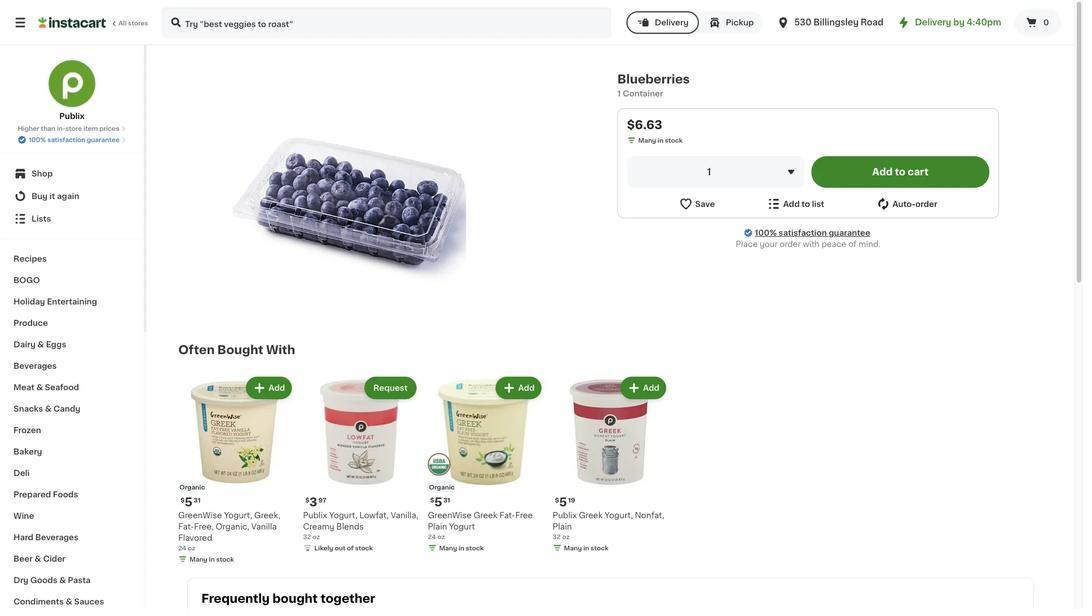 Task type: vqa. For each thing, say whether or not it's contained in the screenshot.
GreenWise Yogurt, Greek, Fat-Free, Organic, Vanilla Flavored in
yes



Task type: locate. For each thing, give the bounding box(es) containing it.
1 horizontal spatial 5
[[434, 496, 442, 508]]

32 down $ 5 19
[[553, 534, 561, 540]]

delivery inside button
[[655, 19, 689, 27]]

to left list
[[802, 200, 810, 208]]

1 organic from the left
[[179, 484, 205, 490]]

beverages down dairy & eggs
[[14, 362, 57, 370]]

instacart logo image
[[38, 16, 106, 29]]

1 horizontal spatial 1
[[707, 167, 711, 177]]

add to list button
[[767, 197, 824, 211]]

& left sauces
[[66, 598, 72, 606]]

snacks & candy
[[14, 405, 80, 413]]

0 horizontal spatial greenwise
[[178, 511, 222, 519]]

in-
[[57, 126, 65, 132]]

1 horizontal spatial 32
[[553, 534, 561, 540]]

2 add button from the left
[[497, 378, 540, 398]]

$ 5 31 for greenwise yogurt, greek, fat-free, organic, vanilla flavored
[[181, 496, 201, 508]]

of left the mind.
[[848, 240, 857, 248]]

1 horizontal spatial 100% satisfaction guarantee
[[755, 229, 870, 237]]

5 up flavored
[[185, 496, 193, 508]]

greenwise up yogurt
[[428, 511, 472, 519]]

31 up free,
[[194, 497, 201, 503]]

1 vertical spatial satisfaction
[[779, 229, 827, 237]]

0 vertical spatial beverages
[[14, 362, 57, 370]]

many
[[638, 137, 656, 144], [439, 545, 457, 551], [564, 545, 582, 551], [190, 556, 207, 562]]

add button for greek,
[[247, 378, 291, 398]]

1 yogurt, from the left
[[224, 511, 252, 519]]

plain inside the greenwise greek fat-free plain yogurt 24 oz
[[428, 523, 447, 530]]

5 left the 19
[[559, 496, 567, 508]]

100% down higher
[[29, 137, 46, 143]]

publix yogurt, lowfat, vanilla, creamy blends 32 oz
[[303, 511, 418, 540]]

yogurt, inside the publix yogurt, lowfat, vanilla, creamy blends 32 oz
[[329, 511, 357, 519]]

1 horizontal spatial organic
[[429, 484, 455, 490]]

& left pasta
[[59, 577, 66, 584]]

2 product group from the left
[[303, 375, 419, 555]]

sauces
[[74, 598, 104, 606]]

1 horizontal spatial greek
[[579, 511, 603, 519]]

2 yogurt, from the left
[[329, 511, 357, 519]]

many in stock for greenwise yogurt, greek, fat-free, organic, vanilla flavored
[[190, 556, 234, 562]]

1 32 from the left
[[303, 534, 311, 540]]

of right out
[[347, 545, 354, 551]]

530 billingsley road button
[[776, 7, 883, 38]]

1 horizontal spatial yogurt,
[[329, 511, 357, 519]]

2 31 from the left
[[443, 497, 450, 503]]

3 add button from the left
[[622, 378, 665, 398]]

stock down publix greek yogurt, nonfat, plain 32 oz
[[591, 545, 609, 551]]

auto-order button
[[876, 197, 937, 211]]

stock down greenwise yogurt, greek, fat-free, organic, vanilla flavored 24 oz
[[216, 556, 234, 562]]

guarantee up peace
[[829, 229, 870, 237]]

0 vertical spatial 24
[[428, 534, 436, 540]]

yogurt, inside publix greek yogurt, nonfat, plain 32 oz
[[605, 511, 633, 519]]

& left candy
[[45, 405, 52, 413]]

delivery by 4:40pm link
[[897, 16, 1001, 29]]

many down $6.63
[[638, 137, 656, 144]]

plain
[[428, 523, 447, 530], [553, 523, 572, 530]]

order down cart
[[915, 200, 937, 208]]

publix
[[59, 112, 85, 120], [303, 511, 327, 519], [553, 511, 577, 519]]

0 horizontal spatial 5
[[185, 496, 193, 508]]

0 horizontal spatial 32
[[303, 534, 311, 540]]

add button for fat-
[[497, 378, 540, 398]]

organic,
[[216, 523, 249, 530]]

plain left yogurt
[[428, 523, 447, 530]]

delivery for delivery by 4:40pm
[[915, 18, 951, 27]]

greek inside publix greek yogurt, nonfat, plain 32 oz
[[579, 511, 603, 519]]

shop link
[[7, 162, 137, 185]]

in for greenwise yogurt, greek, fat-free, organic, vanilla flavored
[[209, 556, 215, 562]]

stock
[[665, 137, 683, 144], [466, 545, 484, 551], [355, 545, 373, 551], [591, 545, 609, 551], [216, 556, 234, 562]]

mind.
[[859, 240, 881, 248]]

buy it again
[[32, 192, 79, 200]]

$ for greenwise greek fat-free plain yogurt
[[430, 497, 434, 503]]

likely
[[314, 545, 333, 551]]

many down yogurt
[[439, 545, 457, 551]]

0 horizontal spatial add button
[[247, 378, 291, 398]]

97
[[318, 497, 326, 503]]

31 for greenwise greek fat-free plain yogurt
[[443, 497, 450, 503]]

yogurt, inside greenwise yogurt, greek, fat-free, organic, vanilla flavored 24 oz
[[224, 511, 252, 519]]

greenwise inside greenwise yogurt, greek, fat-free, organic, vanilla flavored 24 oz
[[178, 511, 222, 519]]

shop
[[32, 170, 53, 178]]

it
[[50, 192, 55, 200]]

yogurt, up organic,
[[224, 511, 252, 519]]

produce link
[[7, 313, 137, 334]]

0 horizontal spatial delivery
[[655, 19, 689, 27]]

1 vertical spatial 100%
[[755, 229, 777, 237]]

0 button
[[1015, 9, 1061, 36]]

1 horizontal spatial guarantee
[[829, 229, 870, 237]]

many in stock down publix greek yogurt, nonfat, plain 32 oz
[[564, 545, 609, 551]]

0 horizontal spatial fat-
[[178, 523, 194, 530]]

greenwise for plain
[[428, 511, 472, 519]]

plain down $ 5 19
[[553, 523, 572, 530]]

3 5 from the left
[[559, 496, 567, 508]]

often
[[178, 344, 215, 356]]

&
[[37, 341, 44, 349], [36, 384, 43, 392], [45, 405, 52, 413], [35, 555, 41, 563], [59, 577, 66, 584], [66, 598, 72, 606]]

0 horizontal spatial 31
[[194, 497, 201, 503]]

wine
[[14, 512, 34, 520]]

greenwise up free,
[[178, 511, 222, 519]]

1 $ from the left
[[181, 497, 185, 503]]

plain inside publix greek yogurt, nonfat, plain 32 oz
[[553, 523, 572, 530]]

often bought with
[[178, 344, 295, 356]]

dry goods & pasta
[[14, 577, 91, 584]]

1 horizontal spatial fat-
[[500, 511, 515, 519]]

guarantee
[[87, 137, 120, 143], [829, 229, 870, 237]]

1 horizontal spatial to
[[895, 167, 906, 177]]

$ for publix greek yogurt, nonfat, plain
[[555, 497, 559, 503]]

0 vertical spatial to
[[895, 167, 906, 177]]

0 horizontal spatial 100% satisfaction guarantee
[[29, 137, 120, 143]]

delivery by 4:40pm
[[915, 18, 1001, 27]]

guarantee down prices
[[87, 137, 120, 143]]

0 horizontal spatial 24
[[178, 545, 186, 551]]

publix inside the publix yogurt, lowfat, vanilla, creamy blends 32 oz
[[303, 511, 327, 519]]

$ up flavored
[[181, 497, 185, 503]]

$ left 97
[[305, 497, 309, 503]]

meat & seafood link
[[7, 377, 137, 398]]

greek inside the greenwise greek fat-free plain yogurt 24 oz
[[474, 511, 498, 519]]

1 horizontal spatial 100%
[[755, 229, 777, 237]]

& right meat
[[36, 384, 43, 392]]

container
[[623, 90, 663, 98]]

0 horizontal spatial of
[[347, 545, 354, 551]]

31
[[194, 497, 201, 503], [443, 497, 450, 503]]

0 horizontal spatial satisfaction
[[47, 137, 85, 143]]

bogo
[[14, 276, 40, 284]]

100%
[[29, 137, 46, 143], [755, 229, 777, 237]]

of
[[848, 240, 857, 248], [347, 545, 354, 551]]

publix inside publix greek yogurt, nonfat, plain 32 oz
[[553, 511, 577, 519]]

auto-order
[[893, 200, 937, 208]]

$
[[181, 497, 185, 503], [430, 497, 434, 503], [305, 497, 309, 503], [555, 497, 559, 503]]

$ 5 31 up free,
[[181, 496, 201, 508]]

add button for yogurt,
[[622, 378, 665, 398]]

delivery for delivery
[[655, 19, 689, 27]]

0 vertical spatial fat-
[[500, 511, 515, 519]]

0 vertical spatial 1
[[617, 90, 621, 98]]

$ 5 31 up yogurt
[[430, 496, 450, 508]]

1 vertical spatial to
[[802, 200, 810, 208]]

& inside 'link'
[[35, 555, 41, 563]]

1 vertical spatial guarantee
[[829, 229, 870, 237]]

2 horizontal spatial add button
[[622, 378, 665, 398]]

1 add button from the left
[[247, 378, 291, 398]]

yogurt, left nonfat,
[[605, 511, 633, 519]]

1 5 from the left
[[185, 496, 193, 508]]

$ 3 97
[[305, 496, 326, 508]]

1 inside blueberries 1 container
[[617, 90, 621, 98]]

2 horizontal spatial publix
[[553, 511, 577, 519]]

holiday entertaining link
[[7, 291, 137, 313]]

0 horizontal spatial organic
[[179, 484, 205, 490]]

many down flavored
[[190, 556, 207, 562]]

$ 5 31 for greenwise greek fat-free plain yogurt
[[430, 496, 450, 508]]

0 vertical spatial satisfaction
[[47, 137, 85, 143]]

beverages up cider
[[35, 534, 78, 542]]

in down $6.63
[[658, 137, 663, 144]]

stock up 1 field
[[665, 137, 683, 144]]

frequently
[[201, 593, 270, 604]]

in down publix greek yogurt, nonfat, plain 32 oz
[[583, 545, 589, 551]]

1 horizontal spatial greenwise
[[428, 511, 472, 519]]

0 horizontal spatial publix
[[59, 112, 85, 120]]

1 $ 5 31 from the left
[[181, 496, 201, 508]]

0 horizontal spatial 100%
[[29, 137, 46, 143]]

greek for publix
[[579, 511, 603, 519]]

1 greek from the left
[[474, 511, 498, 519]]

2 32 from the left
[[553, 534, 561, 540]]

1 vertical spatial 1
[[707, 167, 711, 177]]

fat-
[[500, 511, 515, 519], [178, 523, 194, 530]]

1 horizontal spatial 31
[[443, 497, 450, 503]]

oz
[[438, 534, 445, 540], [313, 534, 320, 540], [562, 534, 570, 540], [188, 545, 195, 551]]

pasta
[[68, 577, 91, 584]]

100% inside button
[[29, 137, 46, 143]]

None search field
[[161, 7, 612, 38]]

1 horizontal spatial order
[[915, 200, 937, 208]]

lists link
[[7, 208, 137, 230]]

satisfaction
[[47, 137, 85, 143], [779, 229, 827, 237]]

& for beer
[[35, 555, 41, 563]]

again
[[57, 192, 79, 200]]

$ down item badge 'icon'
[[430, 497, 434, 503]]

all stores link
[[38, 7, 149, 38]]

wine link
[[7, 505, 137, 527]]

all
[[118, 20, 127, 26]]

3
[[309, 496, 317, 508]]

1 horizontal spatial add button
[[497, 378, 540, 398]]

1 vertical spatial 24
[[178, 545, 186, 551]]

publix up higher than in-store item prices link
[[59, 112, 85, 120]]

organic down item badge 'icon'
[[429, 484, 455, 490]]

1 horizontal spatial of
[[848, 240, 857, 248]]

0 horizontal spatial order
[[780, 240, 801, 248]]

530
[[794, 18, 812, 27]]

add to list
[[783, 200, 824, 208]]

& right beer
[[35, 555, 41, 563]]

fat- inside greenwise yogurt, greek, fat-free, organic, vanilla flavored 24 oz
[[178, 523, 194, 530]]

order left with at the right of page
[[780, 240, 801, 248]]

item
[[83, 126, 98, 132]]

32 inside publix greek yogurt, nonfat, plain 32 oz
[[553, 534, 561, 540]]

many in stock down $6.63
[[638, 137, 683, 144]]

2 horizontal spatial yogurt,
[[605, 511, 633, 519]]

satisfaction down higher than in-store item prices
[[47, 137, 85, 143]]

$ inside $ 5 19
[[555, 497, 559, 503]]

greek for greenwise
[[474, 511, 498, 519]]

in down flavored
[[209, 556, 215, 562]]

1 vertical spatial 100% satisfaction guarantee
[[755, 229, 870, 237]]

eggs
[[46, 341, 66, 349]]

1 field
[[627, 156, 805, 188]]

24 inside the greenwise greek fat-free plain yogurt 24 oz
[[428, 534, 436, 540]]

likely out of stock
[[314, 545, 373, 551]]

2 greenwise from the left
[[428, 511, 472, 519]]

dry goods & pasta link
[[7, 570, 137, 591]]

product group
[[178, 375, 294, 566], [303, 375, 419, 555], [428, 375, 544, 555], [553, 375, 669, 555]]

0 vertical spatial of
[[848, 240, 857, 248]]

0 vertical spatial guarantee
[[87, 137, 120, 143]]

1 horizontal spatial publix
[[303, 511, 327, 519]]

0 horizontal spatial $ 5 31
[[181, 496, 201, 508]]

0 vertical spatial 100%
[[29, 137, 46, 143]]

2 $ from the left
[[430, 497, 434, 503]]

1 plain from the left
[[428, 523, 447, 530]]

1 horizontal spatial $ 5 31
[[430, 496, 450, 508]]

0 vertical spatial order
[[915, 200, 937, 208]]

organic up free,
[[179, 484, 205, 490]]

item carousel region
[[162, 370, 1043, 573]]

2 horizontal spatial 5
[[559, 496, 567, 508]]

0 horizontal spatial 1
[[617, 90, 621, 98]]

entertaining
[[47, 298, 97, 306]]

$6.63
[[627, 119, 662, 131]]

1 vertical spatial fat-
[[178, 523, 194, 530]]

stock for greenwise greek fat-free plain yogurt
[[466, 545, 484, 551]]

place your order with peace of mind.
[[736, 240, 881, 248]]

Search field
[[162, 8, 611, 37]]

snacks & candy link
[[7, 398, 137, 420]]

1 up save
[[707, 167, 711, 177]]

together
[[321, 593, 375, 604]]

1 vertical spatial of
[[347, 545, 354, 551]]

add for greenwise greek fat-free plain yogurt
[[518, 384, 535, 392]]

many in stock down flavored
[[190, 556, 234, 562]]

100% up your
[[755, 229, 777, 237]]

31 up yogurt
[[443, 497, 450, 503]]

1 vertical spatial order
[[780, 240, 801, 248]]

publix greek yogurt, nonfat, plain 32 oz
[[553, 511, 664, 540]]

1 31 from the left
[[194, 497, 201, 503]]

$ 5 19
[[555, 496, 575, 508]]

5 down item badge 'icon'
[[434, 496, 442, 508]]

many in stock for publix greek yogurt, nonfat, plain
[[564, 545, 609, 551]]

2 $ 5 31 from the left
[[430, 496, 450, 508]]

save button
[[679, 197, 715, 211]]

plain for 32
[[553, 523, 572, 530]]

auto-
[[893, 200, 915, 208]]

publix for 5
[[553, 511, 577, 519]]

0 vertical spatial 100% satisfaction guarantee
[[29, 137, 120, 143]]

2 plain from the left
[[553, 523, 572, 530]]

4 product group from the left
[[553, 375, 669, 555]]

100% satisfaction guarantee up with at the right of page
[[755, 229, 870, 237]]

$ inside $ 3 97
[[305, 497, 309, 503]]

0 horizontal spatial to
[[802, 200, 810, 208]]

3 yogurt, from the left
[[605, 511, 633, 519]]

many in stock down yogurt
[[439, 545, 484, 551]]

publix up creamy
[[303, 511, 327, 519]]

2 greek from the left
[[579, 511, 603, 519]]

publix inside publix link
[[59, 112, 85, 120]]

0 horizontal spatial guarantee
[[87, 137, 120, 143]]

& for dairy
[[37, 341, 44, 349]]

3 $ from the left
[[305, 497, 309, 503]]

many down publix greek yogurt, nonfat, plain 32 oz
[[564, 545, 582, 551]]

1 horizontal spatial plain
[[553, 523, 572, 530]]

greenwise inside the greenwise greek fat-free plain yogurt 24 oz
[[428, 511, 472, 519]]

1 vertical spatial beverages
[[35, 534, 78, 542]]

bought
[[217, 344, 263, 356]]

snacks
[[14, 405, 43, 413]]

100% satisfaction guarantee button
[[18, 133, 126, 144]]

0 horizontal spatial yogurt,
[[224, 511, 252, 519]]

delivery button
[[627, 11, 699, 34]]

0 horizontal spatial plain
[[428, 523, 447, 530]]

24 inside greenwise yogurt, greek, fat-free, organic, vanilla flavored 24 oz
[[178, 545, 186, 551]]

& left "eggs"
[[37, 341, 44, 349]]

stock down the greenwise greek fat-free plain yogurt 24 oz
[[466, 545, 484, 551]]

publix down $ 5 19
[[553, 511, 577, 519]]

to left cart
[[895, 167, 906, 177]]

hard beverages link
[[7, 527, 137, 548]]

4 $ from the left
[[555, 497, 559, 503]]

satisfaction inside button
[[47, 137, 85, 143]]

many for greenwise yogurt, greek, fat-free, organic, vanilla flavored
[[190, 556, 207, 562]]

bakery link
[[7, 441, 137, 463]]

3 product group from the left
[[428, 375, 544, 555]]

32 inside the publix yogurt, lowfat, vanilla, creamy blends 32 oz
[[303, 534, 311, 540]]

1 horizontal spatial 24
[[428, 534, 436, 540]]

32 down creamy
[[303, 534, 311, 540]]

condiments
[[14, 598, 64, 606]]

1 horizontal spatial satisfaction
[[779, 229, 827, 237]]

32
[[303, 534, 311, 540], [553, 534, 561, 540]]

satisfaction up place your order with peace of mind.
[[779, 229, 827, 237]]

$ for publix yogurt, lowfat, vanilla, creamy blends
[[305, 497, 309, 503]]

yogurt, up blends
[[329, 511, 357, 519]]

1 left container
[[617, 90, 621, 98]]

0 horizontal spatial greek
[[474, 511, 498, 519]]

in down yogurt
[[459, 545, 464, 551]]

prices
[[99, 126, 119, 132]]

24
[[428, 534, 436, 540], [178, 545, 186, 551]]

2 5 from the left
[[434, 496, 442, 508]]

$ left the 19
[[555, 497, 559, 503]]

1 greenwise from the left
[[178, 511, 222, 519]]

100% satisfaction guarantee down store
[[29, 137, 120, 143]]

to
[[895, 167, 906, 177], [802, 200, 810, 208]]

1 horizontal spatial delivery
[[915, 18, 951, 27]]

buy
[[32, 192, 48, 200]]

item badge image
[[428, 453, 450, 476]]



Task type: describe. For each thing, give the bounding box(es) containing it.
greenwise for free,
[[178, 511, 222, 519]]

free,
[[194, 523, 214, 530]]

oz inside the greenwise greek fat-free plain yogurt 24 oz
[[438, 534, 445, 540]]

prepared foods
[[14, 491, 78, 499]]

& for condiments
[[66, 598, 72, 606]]

peace
[[822, 240, 846, 248]]

& for meat
[[36, 384, 43, 392]]

beer & cider
[[14, 555, 65, 563]]

dairy & eggs link
[[7, 334, 137, 355]]

publix link
[[47, 59, 97, 122]]

recipes
[[14, 255, 47, 263]]

add for greenwise yogurt, greek, fat-free, organic, vanilla flavored
[[269, 384, 285, 392]]

request
[[373, 384, 408, 392]]

deli link
[[7, 463, 137, 484]]

free
[[515, 511, 533, 519]]

lists
[[32, 215, 51, 223]]

plain for yogurt
[[428, 523, 447, 530]]

blends
[[336, 523, 364, 530]]

oz inside the publix yogurt, lowfat, vanilla, creamy blends 32 oz
[[313, 534, 320, 540]]

than
[[41, 126, 55, 132]]

billingsley
[[814, 18, 859, 27]]

place
[[736, 240, 758, 248]]

hard
[[14, 534, 33, 542]]

store
[[65, 126, 82, 132]]

list
[[812, 200, 824, 208]]

by
[[953, 18, 965, 27]]

order inside button
[[915, 200, 937, 208]]

dry
[[14, 577, 28, 584]]

greek,
[[254, 511, 280, 519]]

flavored
[[178, 534, 212, 542]]

5 for publix greek yogurt, nonfat, plain
[[559, 496, 567, 508]]

stock down the publix yogurt, lowfat, vanilla, creamy blends 32 oz
[[355, 545, 373, 551]]

add to cart button
[[812, 156, 989, 188]]

bought
[[273, 593, 318, 604]]

guarantee inside button
[[87, 137, 120, 143]]

nonfat,
[[635, 511, 664, 519]]

recipes link
[[7, 248, 137, 270]]

creamy
[[303, 523, 334, 530]]

& inside "link"
[[59, 577, 66, 584]]

19
[[568, 497, 575, 503]]

31 for greenwise yogurt, greek, fat-free, organic, vanilla flavored
[[194, 497, 201, 503]]

higher than in-store item prices link
[[18, 124, 126, 133]]

add to cart
[[872, 167, 929, 177]]

many in stock for greenwise greek fat-free plain yogurt
[[439, 545, 484, 551]]

deli
[[14, 469, 30, 477]]

with
[[266, 344, 295, 356]]

lowfat,
[[359, 511, 389, 519]]

all stores
[[118, 20, 148, 26]]

foods
[[53, 491, 78, 499]]

pickup
[[726, 19, 754, 27]]

condiments & sauces
[[14, 598, 104, 606]]

service type group
[[627, 11, 763, 34]]

& for snacks
[[45, 405, 52, 413]]

meat
[[14, 384, 34, 392]]

100% satisfaction guarantee inside 100% satisfaction guarantee button
[[29, 137, 120, 143]]

1 product group from the left
[[178, 375, 294, 566]]

vanilla
[[251, 523, 277, 530]]

530 billingsley road
[[794, 18, 883, 27]]

5 for greenwise yogurt, greek, fat-free, organic, vanilla flavored
[[185, 496, 193, 508]]

beer
[[14, 555, 33, 563]]

higher
[[18, 126, 39, 132]]

pickup button
[[699, 11, 763, 34]]

1 inside field
[[707, 167, 711, 177]]

to for list
[[802, 200, 810, 208]]

buy it again link
[[7, 185, 137, 208]]

in for publix greek yogurt, nonfat, plain
[[583, 545, 589, 551]]

0
[[1043, 19, 1049, 27]]

greenwise greek fat-free plain yogurt 24 oz
[[428, 511, 533, 540]]

prepared
[[14, 491, 51, 499]]

your
[[760, 240, 778, 248]]

yogurt
[[449, 523, 475, 530]]

road
[[861, 18, 883, 27]]

prepared foods link
[[7, 484, 137, 505]]

5 for greenwise greek fat-free plain yogurt
[[434, 496, 442, 508]]

hard beverages
[[14, 534, 78, 542]]

bakery
[[14, 448, 42, 456]]

vanilla,
[[391, 511, 418, 519]]

oz inside greenwise yogurt, greek, fat-free, organic, vanilla flavored 24 oz
[[188, 545, 195, 551]]

stores
[[128, 20, 148, 26]]

in for greenwise greek fat-free plain yogurt
[[459, 545, 464, 551]]

to for cart
[[895, 167, 906, 177]]

product group containing 3
[[303, 375, 419, 555]]

request button
[[365, 378, 416, 398]]

oz inside publix greek yogurt, nonfat, plain 32 oz
[[562, 534, 570, 540]]

greenwise yogurt, greek, fat-free, organic, vanilla flavored 24 oz
[[178, 511, 280, 551]]

dairy & eggs
[[14, 341, 66, 349]]

condiments & sauces link
[[7, 591, 137, 609]]

meat & seafood
[[14, 384, 79, 392]]

beer & cider link
[[7, 548, 137, 570]]

cart
[[908, 167, 929, 177]]

fat- inside the greenwise greek fat-free plain yogurt 24 oz
[[500, 511, 515, 519]]

many for publix greek yogurt, nonfat, plain
[[564, 545, 582, 551]]

out
[[335, 545, 345, 551]]

publix logo image
[[47, 59, 97, 108]]

stock for publix greek yogurt, nonfat, plain
[[591, 545, 609, 551]]

many for greenwise greek fat-free plain yogurt
[[439, 545, 457, 551]]

seafood
[[45, 384, 79, 392]]

frozen link
[[7, 420, 137, 441]]

of inside product group
[[347, 545, 354, 551]]

publix for 3
[[303, 511, 327, 519]]

$ for greenwise yogurt, greek, fat-free, organic, vanilla flavored
[[181, 497, 185, 503]]

higher than in-store item prices
[[18, 126, 119, 132]]

blueberries image
[[231, 81, 466, 316]]

2 organic from the left
[[429, 484, 455, 490]]

frozen
[[14, 426, 41, 434]]

dairy
[[14, 341, 35, 349]]

add for publix greek yogurt, nonfat, plain
[[643, 384, 660, 392]]

candy
[[53, 405, 80, 413]]

stock for greenwise yogurt, greek, fat-free, organic, vanilla flavored
[[216, 556, 234, 562]]

produce
[[14, 319, 48, 327]]

yogurt, for 5
[[224, 511, 252, 519]]

yogurt, for 3
[[329, 511, 357, 519]]



